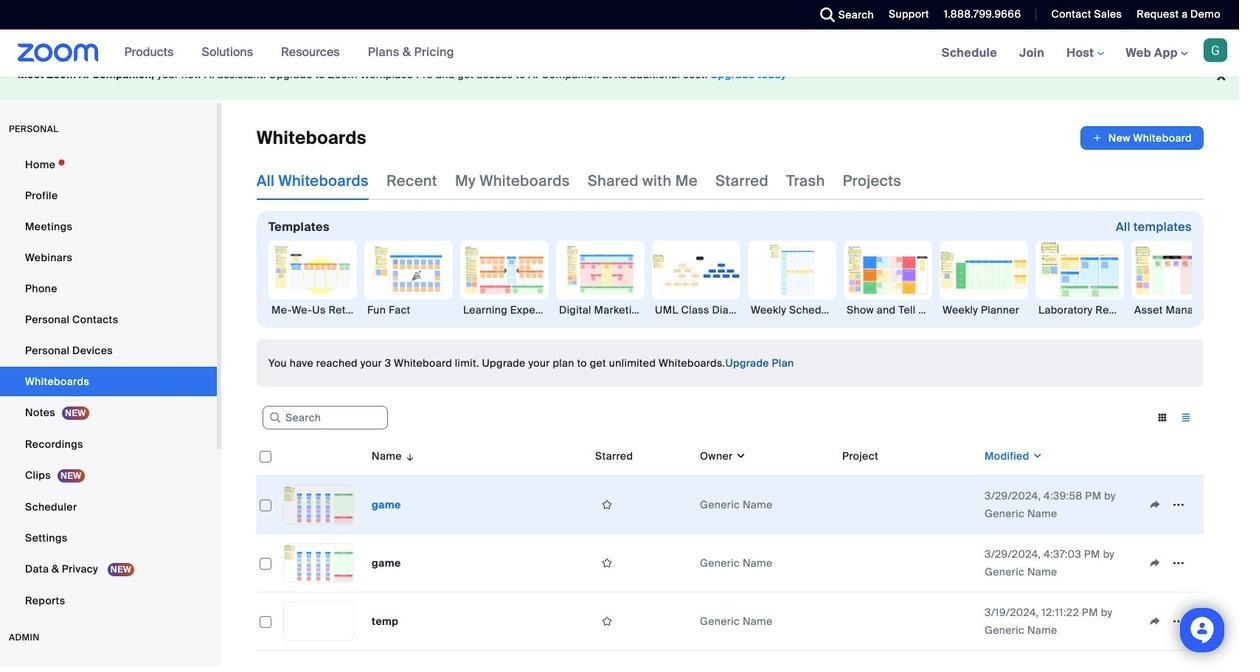 Task type: locate. For each thing, give the bounding box(es) containing it.
profile picture image
[[1205, 38, 1228, 62]]

share image up share icon
[[1144, 557, 1168, 570]]

grid mode, not selected image
[[1151, 411, 1175, 424]]

down image
[[1030, 449, 1044, 464]]

game element up temp element
[[372, 557, 401, 570]]

2 cell from the top
[[837, 534, 979, 593]]

footer
[[0, 49, 1240, 100]]

share image for more options for game icon
[[1144, 557, 1168, 570]]

game element for more options for game image
[[372, 498, 401, 511]]

more options for temp image
[[1168, 615, 1191, 628]]

cell for more options for game image
[[837, 476, 979, 534]]

game element right game, modified at mar 29, 2024 by generic name, link image
[[372, 498, 401, 511]]

list mode, selected image
[[1175, 411, 1199, 424]]

cell for more options for game icon
[[837, 534, 979, 593]]

fun fact element
[[365, 303, 453, 317]]

0 vertical spatial thumbnail of game image
[[284, 486, 354, 524]]

share image
[[1144, 615, 1168, 628]]

2 game element from the top
[[372, 557, 401, 570]]

share image up more options for game icon
[[1144, 498, 1168, 511]]

thumbnail of game image
[[284, 486, 354, 524], [284, 544, 354, 582]]

1 thumbnail of game image from the top
[[284, 486, 354, 524]]

1 game element from the top
[[372, 498, 401, 511]]

1 vertical spatial thumbnail of game image
[[284, 544, 354, 582]]

zoom logo image
[[18, 44, 99, 62]]

1 cell from the top
[[837, 476, 979, 534]]

weekly planner element
[[940, 303, 1029, 317]]

cell
[[837, 476, 979, 534], [837, 534, 979, 593], [837, 593, 979, 651]]

application
[[1081, 126, 1205, 150], [257, 437, 1205, 651], [596, 494, 689, 516], [1144, 494, 1199, 516], [596, 552, 689, 574], [1144, 552, 1199, 574], [596, 610, 689, 633], [1144, 610, 1199, 633]]

0 vertical spatial game element
[[372, 498, 401, 511]]

1 share image from the top
[[1144, 498, 1168, 511]]

1 vertical spatial game element
[[372, 557, 401, 570]]

more options for game image
[[1168, 557, 1191, 570]]

2 share image from the top
[[1144, 557, 1168, 570]]

game element
[[372, 498, 401, 511], [372, 557, 401, 570]]

asset management element
[[1132, 303, 1221, 317]]

3 cell from the top
[[837, 593, 979, 651]]

0 vertical spatial share image
[[1144, 498, 1168, 511]]

banner
[[0, 30, 1240, 77]]

share image
[[1144, 498, 1168, 511], [1144, 557, 1168, 570]]

1 vertical spatial share image
[[1144, 557, 1168, 570]]



Task type: describe. For each thing, give the bounding box(es) containing it.
2 thumbnail of game image from the top
[[284, 544, 354, 582]]

game, modified at mar 29, 2024 by generic name, link image
[[283, 485, 354, 525]]

weekly schedule element
[[748, 303, 837, 317]]

arrow down image
[[402, 447, 416, 465]]

more options for game image
[[1168, 498, 1191, 511]]

cell for more options for temp image
[[837, 593, 979, 651]]

learning experience canvas element
[[461, 303, 549, 317]]

game element for more options for game icon
[[372, 557, 401, 570]]

thumbnail of temp image
[[284, 602, 354, 641]]

meetings navigation
[[931, 30, 1240, 77]]

me-we-us retrospective element
[[269, 303, 357, 317]]

add image
[[1093, 131, 1103, 145]]

share image for more options for game image
[[1144, 498, 1168, 511]]

uml class diagram element
[[652, 303, 741, 317]]

Search text field
[[263, 406, 388, 430]]

personal menu menu
[[0, 150, 217, 617]]

product information navigation
[[113, 30, 466, 77]]

tabs of all whiteboard page tab list
[[257, 162, 902, 200]]

laboratory report element
[[1036, 303, 1125, 317]]

temp element
[[372, 615, 399, 628]]

show and tell with a twist element
[[844, 303, 933, 317]]

digital marketing canvas element
[[557, 303, 645, 317]]



Task type: vqa. For each thing, say whether or not it's contained in the screenshot.
'add' Image
yes



